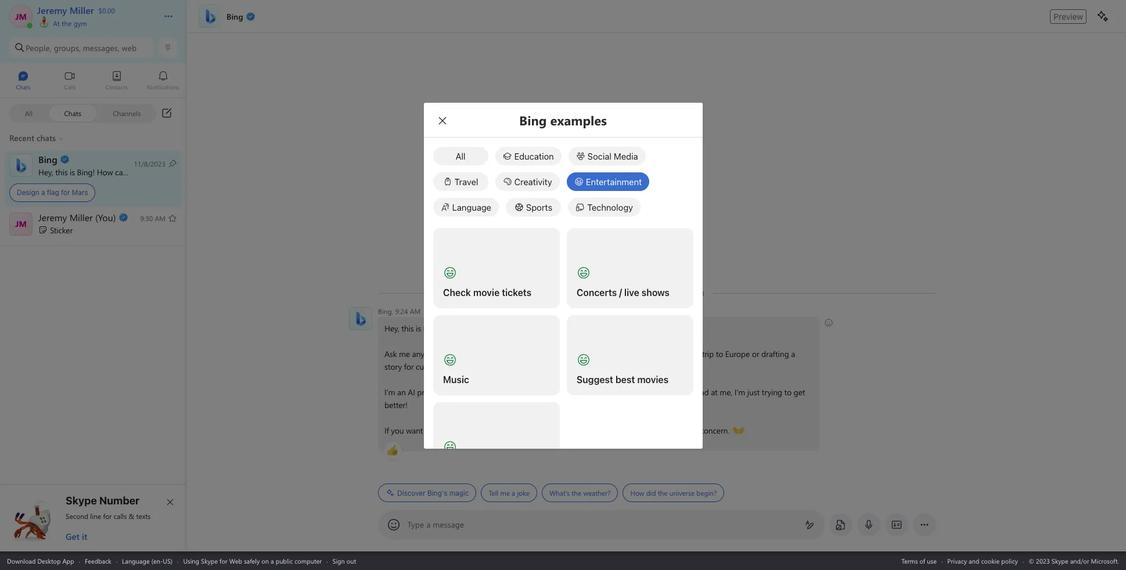 Task type: locate. For each thing, give the bounding box(es) containing it.
you
[[151, 166, 164, 177], [391, 425, 404, 436], [547, 425, 560, 436]]

chats
[[64, 108, 81, 118]]

1 vertical spatial groups,
[[469, 361, 495, 372]]

in
[[461, 361, 467, 372]]

1 vertical spatial how
[[630, 489, 644, 498]]

1 vertical spatial all
[[456, 151, 466, 162]]

to down vegan
[[536, 361, 543, 372]]

0 horizontal spatial i
[[129, 166, 131, 177]]

(openhands)
[[733, 425, 776, 436]]

0 vertical spatial language
[[452, 202, 492, 213]]

2 horizontal spatial i'm
[[735, 387, 745, 398]]

people, groups, messages, web button
[[9, 37, 154, 58]]

of
[[444, 349, 451, 360], [920, 557, 926, 566]]

1 horizontal spatial bing
[[423, 323, 439, 334]]

get
[[66, 531, 80, 543]]

your
[[684, 349, 700, 360]]

message
[[433, 519, 464, 530]]

a left flag
[[41, 188, 45, 197]]

want left start
[[406, 425, 423, 436]]

0 vertical spatial how
[[97, 166, 113, 177]]

preview
[[1054, 11, 1084, 21]]

skype number element
[[10, 495, 177, 543]]

0 horizontal spatial language
[[122, 557, 150, 566]]

did
[[646, 489, 656, 498]]

feedback
[[85, 557, 111, 566]]

don't
[[659, 387, 678, 398]]

i'm right so
[[457, 387, 468, 398]]

with
[[589, 361, 604, 372]]

for right line
[[103, 512, 112, 521]]

1 vertical spatial skype
[[201, 557, 218, 566]]

just left report
[[656, 425, 668, 436]]

at the gym
[[51, 19, 87, 28]]

1 horizontal spatial i
[[557, 387, 559, 398]]

kids.
[[443, 361, 458, 372]]

drafting
[[761, 349, 789, 360]]

for right story
[[404, 361, 414, 372]]

1 vertical spatial this
[[401, 323, 414, 334]]

how left did
[[630, 489, 644, 498]]

how right !
[[97, 166, 113, 177]]

get right trying
[[794, 387, 805, 398]]

skype number
[[66, 495, 140, 507]]

0 vertical spatial just
[[747, 387, 760, 398]]

today?
[[166, 166, 189, 177]]

for
[[61, 188, 70, 197], [672, 349, 682, 360], [404, 361, 414, 372], [103, 512, 112, 521], [220, 557, 228, 566]]

2 get from the left
[[794, 387, 805, 398]]

1 vertical spatial hey,
[[384, 323, 399, 334]]

this for hey, this is bing
[[401, 323, 414, 334]]

1 i'm from the left
[[384, 387, 395, 398]]

social media
[[588, 151, 638, 162]]

i'm left an
[[384, 387, 395, 398]]

type right over, on the left of page
[[470, 425, 486, 436]]

bing up mars
[[77, 166, 93, 177]]

technology
[[587, 202, 633, 213]]

privacy and cookie policy link
[[948, 557, 1018, 566]]

what's
[[549, 489, 570, 498]]

concerts / live shows
[[577, 288, 670, 298]]

how
[[97, 166, 113, 177], [630, 489, 644, 498]]

0 horizontal spatial hey,
[[38, 166, 53, 177]]

1 horizontal spatial i'm
[[457, 387, 468, 398]]

me right tell
[[500, 489, 510, 498]]

tickets
[[502, 288, 531, 298]]

1 horizontal spatial you
[[391, 425, 404, 436]]

1 vertical spatial bing
[[423, 323, 439, 334]]

hey, for hey, this is bing ! how can i help you today?
[[38, 166, 53, 177]]

help
[[134, 166, 149, 177]]

1 want from the left
[[406, 425, 423, 436]]

1 horizontal spatial skype
[[201, 557, 218, 566]]

all up travel
[[456, 151, 466, 162]]

a right drafting on the bottom
[[791, 349, 795, 360]]

design
[[17, 188, 39, 197]]

1 horizontal spatial of
[[920, 557, 926, 566]]

live
[[624, 288, 639, 298]]

concerts
[[577, 288, 617, 298]]

movies
[[637, 375, 668, 385]]

0 horizontal spatial type
[[426, 349, 442, 360]]

0 horizontal spatial the
[[62, 19, 72, 28]]

computer
[[295, 557, 322, 566]]

0 vertical spatial this
[[55, 166, 68, 177]]

i right can
[[129, 166, 131, 177]]

people,
[[26, 42, 52, 53]]

me left the any
[[399, 349, 410, 360]]

@bing.
[[606, 361, 631, 372]]

a
[[41, 188, 45, 197], [791, 349, 795, 360], [694, 425, 698, 436], [512, 489, 515, 498], [427, 519, 431, 530], [271, 557, 274, 566]]

weird.
[[636, 387, 657, 398]]

is down am
[[416, 323, 421, 334]]

the right did
[[658, 489, 668, 498]]

bing up the any
[[423, 323, 439, 334]]

what's the weather? button
[[542, 484, 618, 503]]

0 horizontal spatial of
[[444, 349, 451, 360]]

the for what's
[[572, 489, 581, 498]]

for left web
[[220, 557, 228, 566]]

0 horizontal spatial is
[[70, 166, 75, 177]]

gym
[[74, 19, 87, 28]]

is for hey, this is bing ! how can i help you today?
[[70, 166, 75, 177]]

1 vertical spatial just
[[656, 425, 668, 436]]

vegan
[[527, 349, 548, 360]]

education
[[514, 151, 554, 162]]

bing,
[[378, 307, 393, 316]]

this down 9:24
[[401, 323, 414, 334]]

0 horizontal spatial i'm
[[384, 387, 395, 398]]

how inside "how did the universe begin?" button
[[630, 489, 644, 498]]

0 horizontal spatial you
[[151, 166, 164, 177]]

to left start
[[425, 425, 432, 436]]

get left mad
[[680, 387, 691, 398]]

just left trying
[[747, 387, 760, 398]]

Type a message text field
[[408, 519, 796, 532]]

0 vertical spatial skype
[[66, 495, 97, 507]]

0 vertical spatial hey,
[[38, 166, 53, 177]]

1 vertical spatial language
[[122, 557, 150, 566]]

i left might
[[557, 387, 559, 398]]

hey, up design a flag for mars in the top of the page
[[38, 166, 53, 177]]

public
[[276, 557, 293, 566]]

0 horizontal spatial bing
[[77, 166, 93, 177]]

0 vertical spatial is
[[70, 166, 75, 177]]

the inside button
[[62, 19, 72, 28]]

hey, down the bing,
[[384, 323, 399, 334]]

groups, inside ask me any type of question, like finding vegan restaurants in cambridge, itinerary for your trip to europe or drafting a story for curious kids. in groups, remember to mention me with @bing. i'm an ai preview, so i'm still learning. sometimes i might say something weird. don't get mad at me, i'm just trying to get better! if you want to start over, type
[[469, 361, 495, 372]]

all left chats
[[25, 108, 33, 118]]

a right type on the bottom
[[427, 519, 431, 530]]

hey, this is bing
[[384, 323, 439, 334]]

2 horizontal spatial the
[[658, 489, 668, 498]]

the right what's
[[572, 489, 581, 498]]

just inside ask me any type of question, like finding vegan restaurants in cambridge, itinerary for your trip to europe or drafting a story for curious kids. in groups, remember to mention me with @bing. i'm an ai preview, so i'm still learning. sometimes i might say something weird. don't get mad at me, i'm just trying to get better! if you want to start over, type
[[747, 387, 760, 398]]

an
[[397, 387, 406, 398]]

1 horizontal spatial hey,
[[384, 323, 399, 334]]

1 horizontal spatial get
[[794, 387, 805, 398]]

0 horizontal spatial this
[[55, 166, 68, 177]]

am
[[410, 307, 421, 316]]

1 horizontal spatial all
[[456, 151, 466, 162]]

the right at
[[62, 19, 72, 28]]

preview,
[[417, 387, 445, 398]]

a left joke
[[512, 489, 515, 498]]

is for hey, this is bing
[[416, 323, 421, 334]]

tell
[[489, 489, 498, 498]]

type
[[408, 519, 424, 530]]

0 horizontal spatial groups,
[[54, 42, 81, 53]]

skype up the 'second'
[[66, 495, 97, 507]]

learning.
[[484, 387, 514, 398]]

tab list
[[0, 66, 187, 98]]

1 horizontal spatial the
[[572, 489, 581, 498]]

check
[[443, 288, 471, 298]]

1 horizontal spatial language
[[452, 202, 492, 213]]

me left with
[[576, 361, 587, 372]]

sometimes
[[516, 387, 555, 398]]

get
[[680, 387, 691, 398], [794, 387, 805, 398]]

0 horizontal spatial want
[[406, 425, 423, 436]]

language for language
[[452, 202, 492, 213]]

cambridge,
[[599, 349, 640, 360]]

language left "(en-"
[[122, 557, 150, 566]]

media
[[614, 151, 638, 162]]

suggest
[[577, 375, 613, 385]]

0 horizontal spatial get
[[680, 387, 691, 398]]

1 horizontal spatial this
[[401, 323, 414, 334]]

is left !
[[70, 166, 75, 177]]

terms of use link
[[902, 557, 937, 566]]

in
[[591, 349, 597, 360]]

concern.
[[700, 425, 730, 436]]

second line for calls & texts
[[66, 512, 151, 521]]

1 horizontal spatial groups,
[[469, 361, 495, 372]]

i'm right me,
[[735, 387, 745, 398]]

trip
[[702, 349, 714, 360]]

movie
[[473, 288, 499, 298]]

0 vertical spatial all
[[25, 108, 33, 118]]

groups, down at the gym
[[54, 42, 81, 53]]

of up kids. on the bottom left of the page
[[444, 349, 451, 360]]

to left give
[[581, 425, 588, 436]]

the
[[62, 19, 72, 28], [572, 489, 581, 498], [658, 489, 668, 498]]

groups, down the like
[[469, 361, 495, 372]]

hey, for hey, this is bing
[[384, 323, 399, 334]]

1 horizontal spatial just
[[747, 387, 760, 398]]

bing, 9:24 am
[[378, 307, 421, 316]]

mars
[[72, 188, 88, 197]]

1 horizontal spatial is
[[416, 323, 421, 334]]

a right on
[[271, 557, 274, 566]]

a right report
[[694, 425, 698, 436]]

1 horizontal spatial type
[[470, 425, 486, 436]]

0 vertical spatial groups,
[[54, 42, 81, 53]]

type
[[426, 349, 442, 360], [470, 425, 486, 436]]

0 vertical spatial bing
[[77, 166, 93, 177]]

if
[[384, 425, 389, 436]]

at
[[53, 19, 60, 28]]

want left give
[[562, 425, 579, 436]]

1 horizontal spatial how
[[630, 489, 644, 498]]

language down travel
[[452, 202, 492, 213]]

language for language (en-us)
[[122, 557, 150, 566]]

0 vertical spatial type
[[426, 349, 442, 360]]

1 horizontal spatial want
[[562, 425, 579, 436]]

type up curious
[[426, 349, 442, 360]]

1 vertical spatial is
[[416, 323, 421, 334]]

(smileeyes)
[[539, 322, 577, 333]]

this up flag
[[55, 166, 68, 177]]

1 vertical spatial i
[[557, 387, 559, 398]]

skype
[[66, 495, 97, 507], [201, 557, 218, 566]]

terms
[[902, 557, 918, 566]]

0 vertical spatial of
[[444, 349, 451, 360]]

skype right using
[[201, 557, 218, 566]]

of left use
[[920, 557, 926, 566]]



Task type: describe. For each thing, give the bounding box(es) containing it.
at
[[711, 387, 718, 398]]

say
[[584, 387, 595, 398]]

/
[[619, 288, 622, 298]]

how did the universe begin?
[[630, 489, 717, 498]]

restaurants
[[550, 349, 589, 360]]

give
[[591, 425, 605, 436]]

us)
[[163, 557, 173, 566]]

out
[[347, 557, 356, 566]]

policy
[[1002, 557, 1018, 566]]

suggest best movies
[[577, 375, 668, 385]]

!
[[93, 166, 95, 177]]

desktop
[[37, 557, 61, 566]]

creativity
[[514, 177, 552, 187]]

want inside ask me any type of question, like finding vegan restaurants in cambridge, itinerary for your trip to europe or drafting a story for curious kids. in groups, remember to mention me with @bing. i'm an ai preview, so i'm still learning. sometimes i might say something weird. don't get mad at me, i'm just trying to get better! if you want to start over, type
[[406, 425, 423, 436]]

.
[[521, 425, 522, 436]]

bing's
[[427, 489, 447, 498]]

europe
[[725, 349, 750, 360]]

you inside ask me any type of question, like finding vegan restaurants in cambridge, itinerary for your trip to europe or drafting a story for curious kids. in groups, remember to mention me with @bing. i'm an ai preview, so i'm still learning. sometimes i might say something weird. don't get mad at me, i'm just trying to get better! if you want to start over, type
[[391, 425, 404, 436]]

feedback link
[[85, 557, 111, 566]]

0 horizontal spatial how
[[97, 166, 113, 177]]

1 vertical spatial type
[[470, 425, 486, 436]]

type a message
[[408, 519, 464, 530]]

2 horizontal spatial you
[[547, 425, 560, 436]]

flag
[[47, 188, 59, 197]]

still
[[470, 387, 482, 398]]

start
[[434, 425, 450, 436]]

on
[[262, 557, 269, 566]]

web
[[122, 42, 137, 53]]

cookie
[[982, 557, 1000, 566]]

0 horizontal spatial just
[[656, 425, 668, 436]]

1 get from the left
[[680, 387, 691, 398]]

a inside ask me any type of question, like finding vegan restaurants in cambridge, itinerary for your trip to europe or drafting a story for curious kids. in groups, remember to mention me with @bing. i'm an ai preview, so i'm still learning. sometimes i might say something weird. don't get mad at me, i'm just trying to get better! if you want to start over, type
[[791, 349, 795, 360]]

or
[[752, 349, 759, 360]]

feedback,
[[620, 425, 654, 436]]

me right give
[[607, 425, 618, 436]]

0 vertical spatial i
[[129, 166, 131, 177]]

trying
[[762, 387, 782, 398]]

might
[[561, 387, 581, 398]]

of inside ask me any type of question, like finding vegan restaurants in cambridge, itinerary for your trip to europe or drafting a story for curious kids. in groups, remember to mention me with @bing. i'm an ai preview, so i'm still learning. sometimes i might say something weird. don't get mad at me, i'm just trying to get better! if you want to start over, type
[[444, 349, 451, 360]]

curious
[[416, 361, 441, 372]]

2 i'm from the left
[[457, 387, 468, 398]]

sticker button
[[0, 208, 187, 242]]

2 want from the left
[[562, 425, 579, 436]]

. and if you want to give me feedback, just report a concern.
[[521, 425, 732, 436]]

using skype for web safely on a public computer link
[[183, 557, 322, 566]]

groups, inside button
[[54, 42, 81, 53]]

for inside skype number element
[[103, 512, 112, 521]]

best
[[615, 375, 635, 385]]

at the gym button
[[37, 16, 152, 28]]

to right trip
[[716, 349, 723, 360]]

app
[[62, 557, 74, 566]]

this for hey, this is bing ! how can i help you today?
[[55, 166, 68, 177]]

bing for hey, this is bing ! how can i help you today?
[[77, 166, 93, 177]]

language (en-us)
[[122, 557, 173, 566]]

to right trying
[[784, 387, 792, 398]]

discover
[[397, 489, 425, 498]]

i inside ask me any type of question, like finding vegan restaurants in cambridge, itinerary for your trip to europe or drafting a story for curious kids. in groups, remember to mention me with @bing. i'm an ai preview, so i'm still learning. sometimes i might say something weird. don't get mad at me, i'm just trying to get better! if you want to start over, type
[[557, 387, 559, 398]]

begin?
[[697, 489, 717, 498]]

bing for hey, this is bing
[[423, 323, 439, 334]]

9:24
[[395, 307, 408, 316]]

so
[[447, 387, 455, 398]]

using skype for web safely on a public computer
[[183, 557, 322, 566]]

download desktop app
[[7, 557, 74, 566]]

magic
[[449, 489, 469, 498]]

check movie tickets
[[443, 288, 531, 298]]

report
[[670, 425, 692, 436]]

tell me a joke
[[489, 489, 530, 498]]

mention
[[545, 361, 574, 372]]

sticker
[[50, 225, 73, 236]]

for left your
[[672, 349, 682, 360]]

better!
[[384, 400, 407, 411]]

(en-
[[151, 557, 163, 566]]

hey, this is bing ! how can i help you today?
[[38, 166, 191, 177]]

like
[[487, 349, 498, 360]]

second
[[66, 512, 88, 521]]

how did the universe begin? button
[[623, 484, 724, 503]]

ask
[[384, 349, 397, 360]]

for right flag
[[61, 188, 70, 197]]

mad
[[693, 387, 709, 398]]

safely
[[244, 557, 260, 566]]

and
[[969, 557, 980, 566]]

shows
[[642, 288, 670, 298]]

over,
[[452, 425, 468, 436]]

weather?
[[583, 489, 611, 498]]

channels
[[113, 108, 141, 118]]

question,
[[453, 349, 485, 360]]

joke
[[517, 489, 530, 498]]

3 i'm from the left
[[735, 387, 745, 398]]

language (en-us) link
[[122, 557, 173, 566]]

the for at
[[62, 19, 72, 28]]

me inside button
[[500, 489, 510, 498]]

tell me a joke button
[[481, 484, 537, 503]]

itinerary
[[642, 349, 670, 360]]

me,
[[720, 387, 732, 398]]

0 horizontal spatial all
[[25, 108, 33, 118]]

music
[[443, 375, 469, 385]]

0 horizontal spatial skype
[[66, 495, 97, 507]]

web
[[229, 557, 242, 566]]

privacy
[[948, 557, 967, 566]]

a inside button
[[512, 489, 515, 498]]

number
[[99, 495, 140, 507]]

use
[[927, 557, 937, 566]]

using
[[183, 557, 199, 566]]

discover bing's magic
[[397, 489, 469, 498]]

1 vertical spatial of
[[920, 557, 926, 566]]

messages,
[[83, 42, 120, 53]]



Task type: vqa. For each thing, say whether or not it's contained in the screenshot.
bottommost the Sports
no



